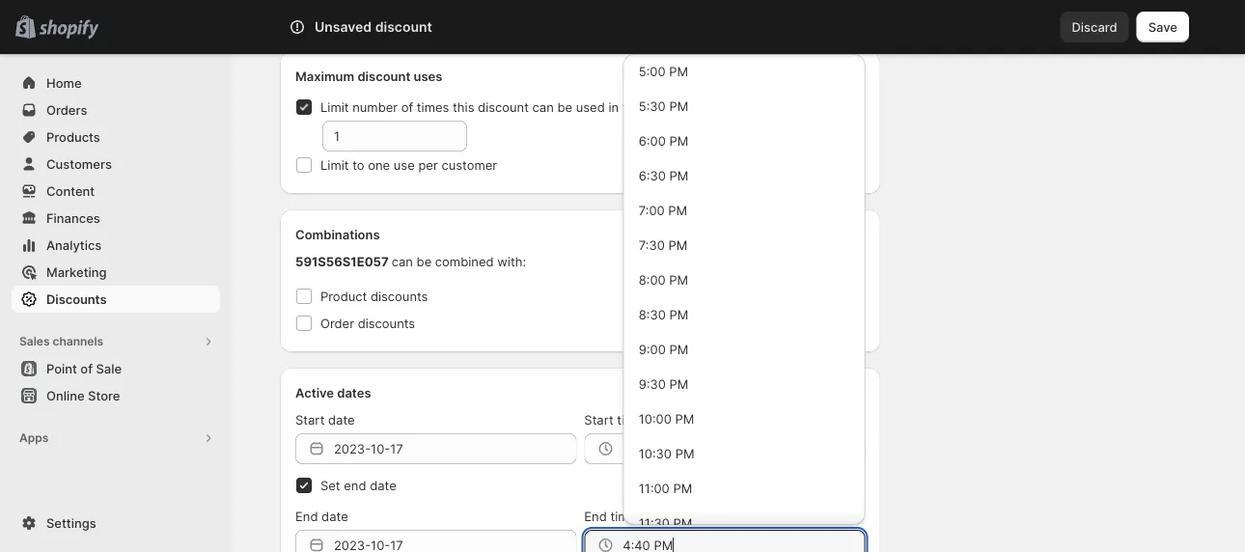 Task type: vqa. For each thing, say whether or not it's contained in the screenshot.
Enter time text field at bottom
no



Task type: describe. For each thing, give the bounding box(es) containing it.
limit for limit number of times this discount can be used in total
[[320, 99, 349, 114]]

shopify image
[[39, 20, 99, 39]]

times
[[417, 99, 449, 114]]

finances
[[46, 210, 100, 225]]

save
[[1148, 19, 1178, 34]]

home link
[[12, 69, 220, 97]]

7:00 pm button
[[623, 193, 866, 228]]

analytics
[[46, 237, 102, 252]]

11:00
[[638, 481, 669, 496]]

8:00
[[638, 272, 665, 287]]

product discounts
[[320, 289, 428, 304]]

discounts for order discounts
[[358, 316, 415, 331]]

7:30 pm button
[[623, 228, 866, 263]]

0 vertical spatial of
[[401, 99, 413, 114]]

2 vertical spatial discount
[[478, 99, 529, 114]]

10:30 pm button
[[623, 436, 866, 471]]

online store
[[46, 388, 120, 403]]

5:30
[[638, 98, 665, 113]]

pm for 9:00 pm
[[669, 342, 688, 357]]

discount for maximum
[[358, 69, 411, 83]]

10:00
[[638, 411, 671, 426]]

11:30 pm
[[638, 515, 692, 530]]

6:00 pm button
[[623, 124, 866, 158]]

number
[[352, 99, 398, 114]]

online
[[46, 388, 85, 403]]

time for start
[[617, 412, 643, 427]]

11:30 pm button
[[623, 506, 866, 541]]

limit to one use per customer
[[320, 157, 497, 172]]

pm for 10:30 pm
[[675, 446, 694, 461]]

6:30 pm
[[638, 168, 688, 183]]

6:30 pm button
[[623, 158, 866, 193]]

pm for 10:00 pm
[[675, 411, 694, 426]]

end date
[[295, 509, 348, 524]]

9:30 pm button
[[623, 367, 866, 402]]

order discounts
[[320, 316, 415, 331]]

9:30 pm
[[638, 376, 688, 391]]

8:30
[[638, 307, 665, 322]]

discard
[[1072, 19, 1117, 34]]

apps button
[[12, 425, 220, 452]]

6:30
[[638, 168, 665, 183]]

8:30 pm
[[638, 307, 688, 322]]

pm for 6:30 pm
[[669, 168, 688, 183]]

7:00
[[638, 203, 664, 218]]

store
[[88, 388, 120, 403]]

6:00 pm
[[638, 133, 688, 148]]

unsaved
[[315, 19, 372, 35]]

pm for 11:00 pm
[[673, 481, 692, 496]]

8:00 pm
[[638, 272, 688, 287]]

start date
[[295, 412, 355, 427]]

point of sale link
[[12, 355, 220, 382]]

time for end
[[610, 509, 636, 524]]

set
[[320, 478, 340, 493]]

customers
[[46, 156, 112, 171]]

content link
[[12, 178, 220, 205]]

0 vertical spatial be
[[557, 99, 572, 114]]

maximum
[[295, 69, 354, 83]]

pm for 8:30 pm
[[669, 307, 688, 322]]

point
[[46, 361, 77, 376]]

date for start date
[[328, 412, 355, 427]]

used
[[576, 99, 605, 114]]

point of sale button
[[0, 355, 232, 382]]

pm for 9:30 pm
[[669, 376, 688, 391]]

9:30
[[638, 376, 665, 391]]

in
[[608, 99, 619, 114]]

8:00 pm button
[[623, 263, 866, 297]]

limit number of times this discount can be used in total
[[320, 99, 649, 114]]

end for end date
[[295, 509, 318, 524]]

End time (PDT) text field
[[623, 530, 866, 552]]

settings
[[46, 515, 96, 530]]

End date text field
[[334, 530, 577, 552]]

total
[[622, 99, 649, 114]]

products link
[[12, 124, 220, 151]]

pm for 5:30 pm
[[669, 98, 688, 113]]

7:00 pm
[[638, 203, 687, 218]]

end
[[344, 478, 366, 493]]

customers link
[[12, 151, 220, 178]]

6:00
[[638, 133, 665, 148]]

search button
[[343, 12, 902, 42]]

discard button
[[1060, 12, 1129, 42]]

channels
[[53, 334, 103, 348]]

active dates
[[295, 385, 371, 400]]

10:30
[[638, 446, 671, 461]]

online store link
[[12, 382, 220, 409]]

home
[[46, 75, 82, 90]]



Task type: locate. For each thing, give the bounding box(es) containing it.
1 vertical spatial discounts
[[358, 316, 415, 331]]

end for end time (pdt)
[[584, 509, 607, 524]]

sale
[[96, 361, 122, 376]]

1 horizontal spatial end
[[584, 509, 607, 524]]

pm for 5:00 pm
[[669, 64, 688, 79]]

Start date text field
[[334, 433, 577, 464]]

5:30 pm
[[638, 98, 688, 113]]

pm right the 7:30
[[668, 237, 687, 252]]

591s56s1e057 can be combined with:
[[295, 254, 526, 269]]

with:
[[497, 254, 526, 269]]

(pdt) up 10:30 pm on the bottom
[[646, 412, 680, 427]]

pm right 6:00
[[669, 133, 688, 148]]

2 vertical spatial date
[[322, 509, 348, 524]]

maximum discount uses
[[295, 69, 443, 83]]

0 horizontal spatial end
[[295, 509, 318, 524]]

(pdt) down 11:00
[[640, 509, 674, 524]]

(pdt)
[[646, 412, 680, 427], [640, 509, 674, 524]]

discount right this
[[478, 99, 529, 114]]

to
[[352, 157, 364, 172]]

online store button
[[0, 382, 232, 409]]

can up the product discounts
[[392, 254, 413, 269]]

pm right 11:30
[[673, 515, 692, 530]]

pm right 10:00
[[675, 411, 694, 426]]

1 vertical spatial limit
[[320, 157, 349, 172]]

pm for 6:00 pm
[[669, 133, 688, 148]]

combined
[[435, 254, 494, 269]]

sales channels
[[19, 334, 103, 348]]

can left used
[[532, 99, 554, 114]]

591s56s1e057
[[295, 254, 389, 269]]

0 vertical spatial (pdt)
[[646, 412, 680, 427]]

start for start time (pdt)
[[584, 412, 614, 427]]

10:00 pm button
[[623, 402, 866, 436]]

date
[[328, 412, 355, 427], [370, 478, 397, 493], [322, 509, 348, 524]]

sales
[[19, 334, 50, 348]]

limit
[[320, 99, 349, 114], [320, 157, 349, 172]]

None text field
[[322, 121, 467, 152]]

limit left to
[[320, 157, 349, 172]]

0 vertical spatial time
[[617, 412, 643, 427]]

1 vertical spatial discount
[[358, 69, 411, 83]]

be left used
[[557, 99, 572, 114]]

limit down 'maximum'
[[320, 99, 349, 114]]

point of sale
[[46, 361, 122, 376]]

11:00 pm button
[[623, 471, 866, 506]]

time left 11:30
[[610, 509, 636, 524]]

2 limit from the top
[[320, 157, 349, 172]]

time
[[617, 412, 643, 427], [610, 509, 636, 524]]

discounts link
[[12, 286, 220, 313]]

start for start date
[[295, 412, 325, 427]]

5:00 pm button
[[623, 54, 866, 89]]

5:00 pm
[[638, 64, 688, 79]]

discount up uses
[[375, 19, 432, 35]]

0 horizontal spatial be
[[417, 254, 432, 269]]

1 horizontal spatial be
[[557, 99, 572, 114]]

7:30 pm
[[638, 237, 687, 252]]

of left times
[[401, 99, 413, 114]]

orders
[[46, 102, 87, 117]]

0 horizontal spatial can
[[392, 254, 413, 269]]

pm right the 7:00
[[668, 203, 687, 218]]

1 horizontal spatial can
[[532, 99, 554, 114]]

discount for unsaved
[[375, 19, 432, 35]]

pm inside "button"
[[669, 272, 688, 287]]

can
[[532, 99, 554, 114], [392, 254, 413, 269]]

5:30 pm button
[[623, 89, 866, 124]]

1 limit from the top
[[320, 99, 349, 114]]

start down active
[[295, 412, 325, 427]]

0 vertical spatial can
[[532, 99, 554, 114]]

active
[[295, 385, 334, 400]]

settings link
[[12, 510, 220, 537]]

1 vertical spatial date
[[370, 478, 397, 493]]

pm right 11:00
[[673, 481, 692, 496]]

discounts
[[46, 292, 107, 306]]

start left 10:00
[[584, 412, 614, 427]]

of
[[401, 99, 413, 114], [80, 361, 93, 376]]

pm right 8:00
[[669, 272, 688, 287]]

0 horizontal spatial of
[[80, 361, 93, 376]]

content
[[46, 183, 95, 198]]

save button
[[1137, 12, 1189, 42]]

1 vertical spatial of
[[80, 361, 93, 376]]

of left the sale
[[80, 361, 93, 376]]

1 end from the left
[[295, 509, 318, 524]]

1 horizontal spatial start
[[584, 412, 614, 427]]

pm for 11:30 pm
[[673, 515, 692, 530]]

orders link
[[12, 97, 220, 124]]

discount
[[375, 19, 432, 35], [358, 69, 411, 83], [478, 99, 529, 114]]

7:30
[[638, 237, 664, 252]]

products
[[46, 129, 100, 144]]

combinations
[[295, 227, 380, 242]]

2 start from the left
[[584, 412, 614, 427]]

5:00
[[638, 64, 665, 79]]

0 vertical spatial date
[[328, 412, 355, 427]]

discount up number
[[358, 69, 411, 83]]

time down 9:30
[[617, 412, 643, 427]]

order
[[320, 316, 354, 331]]

1 vertical spatial time
[[610, 509, 636, 524]]

(pdt) for start time (pdt)
[[646, 412, 680, 427]]

marketing link
[[12, 259, 220, 286]]

2 end from the left
[[584, 509, 607, 524]]

1 vertical spatial can
[[392, 254, 413, 269]]

this
[[453, 99, 474, 114]]

(pdt) for end time (pdt)
[[640, 509, 674, 524]]

11:30
[[638, 515, 669, 530]]

10:00 pm
[[638, 411, 694, 426]]

pm right 5:30
[[669, 98, 688, 113]]

dates
[[337, 385, 371, 400]]

be left combined
[[417, 254, 432, 269]]

unsaved discount
[[315, 19, 432, 35]]

be
[[557, 99, 572, 114], [417, 254, 432, 269]]

limit for limit to one use per customer
[[320, 157, 349, 172]]

date down set
[[322, 509, 348, 524]]

11:00 pm
[[638, 481, 692, 496]]

use
[[394, 157, 415, 172]]

of inside button
[[80, 361, 93, 376]]

pm right the 9:00
[[669, 342, 688, 357]]

pm right 10:30
[[675, 446, 694, 461]]

end
[[295, 509, 318, 524], [584, 509, 607, 524]]

1 start from the left
[[295, 412, 325, 427]]

date for end date
[[322, 509, 348, 524]]

end time (pdt)
[[584, 509, 674, 524]]

sales channels button
[[12, 328, 220, 355]]

0 horizontal spatial start
[[295, 412, 325, 427]]

1 vertical spatial (pdt)
[[640, 509, 674, 524]]

pm right 9:30
[[669, 376, 688, 391]]

marketing
[[46, 264, 107, 279]]

pm for 7:30 pm
[[668, 237, 687, 252]]

9:00 pm
[[638, 342, 688, 357]]

9:00
[[638, 342, 665, 357]]

analytics link
[[12, 232, 220, 259]]

uses
[[414, 69, 443, 83]]

pm for 7:00 pm
[[668, 203, 687, 218]]

discounts down the product discounts
[[358, 316, 415, 331]]

0 vertical spatial discounts
[[371, 289, 428, 304]]

date down active dates
[[328, 412, 355, 427]]

discounts down 591s56s1e057 can be combined with:
[[371, 289, 428, 304]]

date right end
[[370, 478, 397, 493]]

10:30 pm
[[638, 446, 694, 461]]

0 vertical spatial discount
[[375, 19, 432, 35]]

discounts for product discounts
[[371, 289, 428, 304]]

set end date
[[320, 478, 397, 493]]

pm for 8:00 pm
[[669, 272, 688, 287]]

discounts
[[371, 289, 428, 304], [358, 316, 415, 331]]

per
[[418, 157, 438, 172]]

pm right 6:30 at the top right of the page
[[669, 168, 688, 183]]

pm right 5:00
[[669, 64, 688, 79]]

product
[[320, 289, 367, 304]]

1 horizontal spatial of
[[401, 99, 413, 114]]

pm right '8:30'
[[669, 307, 688, 322]]

0 vertical spatial limit
[[320, 99, 349, 114]]

apps
[[19, 431, 49, 445]]

1 vertical spatial be
[[417, 254, 432, 269]]



